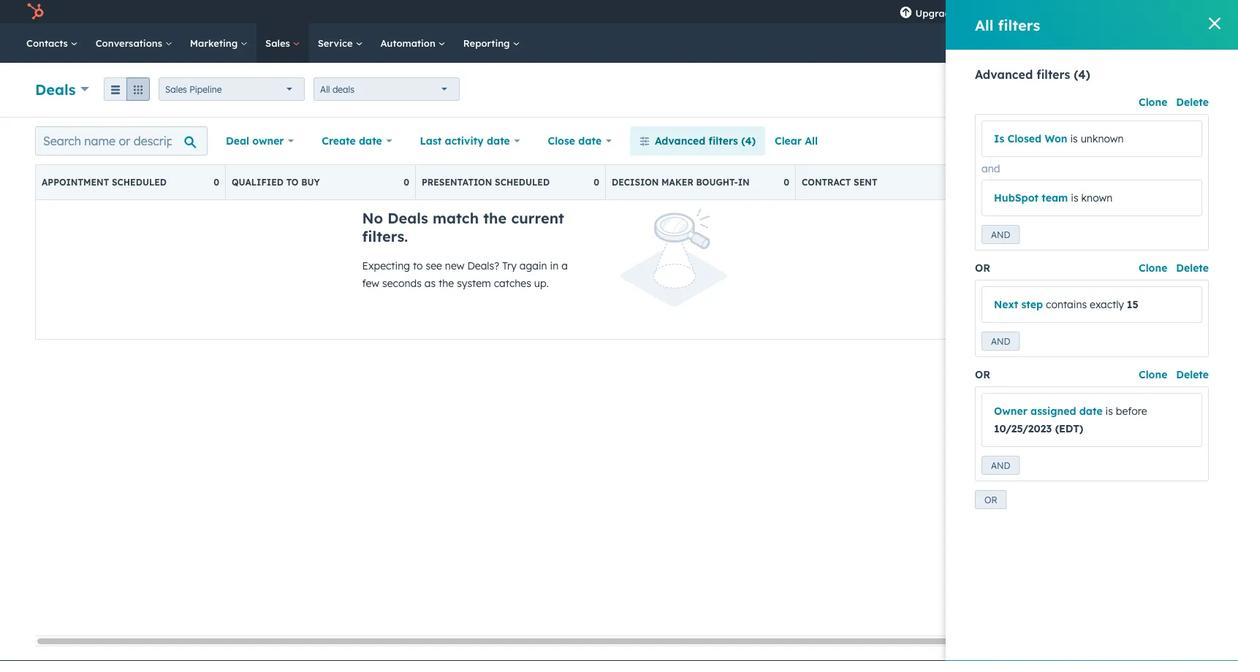 Task type: locate. For each thing, give the bounding box(es) containing it.
try
[[502, 260, 517, 272]]

0 vertical spatial clone button
[[1139, 94, 1168, 111]]

the down presentation scheduled at the top left of page
[[483, 209, 507, 227]]

is closed won is unknown
[[994, 132, 1124, 145]]

los
[[1221, 177, 1239, 188]]

no deals match the current filters.
[[362, 209, 564, 246]]

1 vertical spatial the
[[439, 277, 454, 290]]

hubspot
[[994, 192, 1039, 204]]

to inside expecting to see new deals? try again in a few seconds as the system catches up.
[[413, 260, 423, 272]]

bought-
[[696, 177, 738, 188]]

1 horizontal spatial deals
[[388, 209, 428, 227]]

closed for closed won
[[992, 177, 1028, 188]]

is for won
[[1071, 132, 1078, 145]]

presentation
[[422, 177, 492, 188]]

0 vertical spatial all
[[975, 16, 994, 34]]

advanced up "actions"
[[975, 67, 1033, 82]]

sales for sales
[[265, 37, 293, 49]]

all deals
[[320, 84, 355, 95]]

hubspot image
[[26, 3, 44, 20]]

clear all button
[[766, 126, 828, 156]]

deals?
[[467, 260, 500, 272]]

0 vertical spatial and
[[991, 229, 1011, 240]]

1 vertical spatial sales
[[165, 84, 187, 95]]

is right won
[[1071, 132, 1078, 145]]

create
[[1143, 84, 1171, 95], [322, 135, 356, 147]]

1 vertical spatial to
[[413, 260, 423, 272]]

delete button for 15
[[1177, 260, 1209, 277]]

delete
[[1177, 96, 1209, 109], [1177, 262, 1209, 275], [1177, 368, 1209, 381]]

1 horizontal spatial advanced
[[975, 67, 1033, 82]]

and
[[991, 229, 1011, 240], [991, 336, 1011, 347], [991, 460, 1011, 471]]

presentation scheduled
[[422, 177, 550, 188]]

0 vertical spatial or
[[975, 262, 991, 275]]

qualified
[[232, 177, 284, 188]]

create left deal
[[1143, 84, 1171, 95]]

2 vertical spatial all
[[805, 135, 818, 147]]

sales link
[[257, 23, 309, 63]]

notifications button
[[1082, 0, 1107, 23]]

import button
[[1068, 78, 1122, 102]]

0 horizontal spatial sales
[[165, 84, 187, 95]]

0 horizontal spatial all
[[320, 84, 330, 95]]

1 horizontal spatial sales
[[265, 37, 293, 49]]

scheduled up current
[[495, 177, 550, 188]]

it!
[[1189, 5, 1198, 18]]

or for owner assigned date
[[975, 368, 991, 381]]

system
[[457, 277, 491, 290]]

1 vertical spatial or
[[975, 368, 991, 381]]

(4)
[[1074, 67, 1091, 82], [742, 135, 756, 147]]

2 clone button from the top
[[1139, 260, 1168, 277]]

1 horizontal spatial scheduled
[[495, 177, 550, 188]]

no
[[362, 209, 383, 227]]

1 vertical spatial and
[[991, 336, 1011, 347]]

group inside deals banner
[[104, 77, 150, 101]]

last activity date
[[420, 135, 510, 147]]

2 vertical spatial and button
[[982, 456, 1020, 475]]

2 vertical spatial clone
[[1139, 368, 1168, 381]]

1 vertical spatial clone button
[[1139, 260, 1168, 277]]

scheduled
[[112, 177, 167, 188], [495, 177, 550, 188]]

2 delete button from the top
[[1177, 260, 1209, 277]]

0 left decision
[[594, 177, 600, 188]]

closed
[[1008, 132, 1042, 145], [992, 177, 1028, 188], [1182, 177, 1218, 188]]

or
[[975, 262, 991, 275], [975, 368, 991, 381]]

5 0 from the left
[[974, 177, 980, 188]]

deal owner button
[[216, 126, 304, 156]]

0 vertical spatial to
[[286, 177, 299, 188]]

all inside popup button
[[320, 84, 330, 95]]

marketing
[[190, 37, 241, 49]]

deals down contacts link
[[35, 80, 76, 98]]

few
[[362, 277, 379, 290]]

(edt)
[[1055, 423, 1084, 435]]

service
[[318, 37, 356, 49]]

a
[[562, 260, 568, 272]]

date right 'close'
[[579, 135, 602, 147]]

to left buy
[[286, 177, 299, 188]]

contains
[[1046, 298, 1087, 311]]

automation
[[380, 37, 438, 49]]

menu item
[[967, 0, 970, 23]]

clone button for 15
[[1139, 260, 1168, 277]]

fix
[[1175, 5, 1187, 18]]

last
[[420, 135, 442, 147]]

won
[[1031, 177, 1054, 188]]

marketing link
[[181, 23, 257, 63]]

2 and from the top
[[991, 336, 1011, 347]]

advanced
[[975, 67, 1033, 82], [655, 135, 706, 147]]

scheduled down search name or description search field
[[112, 177, 167, 188]]

is inside 'owner assigned date is before 10/25/2023 (edt)'
[[1106, 405, 1113, 418]]

menu containing vhs can fix it!
[[889, 0, 1221, 23]]

1 vertical spatial all
[[320, 84, 330, 95]]

see
[[426, 260, 442, 272]]

1 vertical spatial create
[[322, 135, 356, 147]]

and up the 'or' button
[[991, 460, 1011, 471]]

0 left closed won
[[974, 177, 980, 188]]

3 clone from the top
[[1139, 368, 1168, 381]]

1 vertical spatial advanced filters (4)
[[655, 135, 756, 147]]

0 vertical spatial delete
[[1177, 96, 1209, 109]]

the inside no deals match the current filters.
[[483, 209, 507, 227]]

3 and from the top
[[991, 460, 1011, 471]]

2 vertical spatial is
[[1106, 405, 1113, 418]]

0 left 'contract'
[[784, 177, 790, 188]]

date down all deals popup button
[[359, 135, 382, 147]]

close date
[[548, 135, 602, 147]]

0 vertical spatial deals
[[35, 80, 76, 98]]

all inside button
[[805, 135, 818, 147]]

1 vertical spatial (4)
[[742, 135, 756, 147]]

2 horizontal spatial all
[[975, 16, 994, 34]]

and button up the 'or' button
[[982, 456, 1020, 475]]

and down hubspot
[[991, 229, 1011, 240]]

Search HubSpot search field
[[1033, 31, 1212, 56]]

0 horizontal spatial advanced
[[655, 135, 706, 147]]

vhs
[[1134, 5, 1154, 18]]

clone for next step contains exactly 15
[[1139, 262, 1168, 275]]

owner
[[252, 135, 284, 147]]

3 and button from the top
[[982, 456, 1020, 475]]

2 clone from the top
[[1139, 262, 1168, 275]]

buy
[[301, 177, 320, 188]]

and button down next
[[982, 332, 1020, 351]]

1 or from the top
[[975, 262, 991, 275]]

to for expecting
[[413, 260, 423, 272]]

2 0 from the left
[[404, 177, 409, 188]]

filters
[[998, 16, 1041, 34], [1037, 67, 1071, 82], [709, 135, 738, 147]]

unknown
[[1081, 132, 1124, 145]]

can
[[1156, 5, 1173, 18]]

owner assigned date is before 10/25/2023 (edt)
[[994, 405, 1148, 435]]

clone for owner assigned date is before 10/25/2023 (edt)
[[1139, 368, 1168, 381]]

advanced filters (4) inside button
[[655, 135, 756, 147]]

(4) inside button
[[742, 135, 756, 147]]

1 vertical spatial delete
[[1177, 262, 1209, 275]]

is right team
[[1071, 192, 1079, 204]]

filters inside button
[[709, 135, 738, 147]]

clone
[[1139, 96, 1168, 109], [1139, 262, 1168, 275], [1139, 368, 1168, 381]]

1 scheduled from the left
[[112, 177, 167, 188]]

2 vertical spatial delete
[[1177, 368, 1209, 381]]

0 vertical spatial and button
[[982, 225, 1020, 244]]

0 vertical spatial sales
[[265, 37, 293, 49]]

hubspot link
[[18, 3, 55, 20]]

advanced filters (4) up the bought-
[[655, 135, 756, 147]]

maker
[[662, 177, 694, 188]]

won
[[1045, 132, 1068, 145]]

marketplaces button
[[999, 0, 1030, 23]]

3 clone button from the top
[[1139, 366, 1168, 384]]

1 vertical spatial delete button
[[1177, 260, 1209, 277]]

menu
[[889, 0, 1221, 23]]

create inside button
[[1143, 84, 1171, 95]]

catches
[[494, 277, 531, 290]]

all filters
[[975, 16, 1041, 34]]

the right as
[[439, 277, 454, 290]]

deals banner
[[35, 74, 1203, 102]]

0 horizontal spatial (4)
[[742, 135, 756, 147]]

assigned
[[1031, 405, 1077, 418]]

or
[[985, 495, 998, 506]]

all left marketplaces icon on the right of the page
[[975, 16, 994, 34]]

is left before
[[1106, 405, 1113, 418]]

2 vertical spatial filters
[[709, 135, 738, 147]]

all deals button
[[314, 77, 460, 101]]

1 horizontal spatial (4)
[[1074, 67, 1091, 82]]

sales pipeline button
[[159, 77, 305, 101]]

1 horizontal spatial to
[[413, 260, 423, 272]]

upgrade
[[916, 7, 957, 19]]

hubspot team button
[[994, 192, 1068, 204]]

filters.
[[362, 227, 408, 246]]

terry turtle image
[[1118, 5, 1131, 18]]

0 left qualified
[[214, 177, 219, 188]]

settings image
[[1063, 6, 1076, 19]]

1 vertical spatial advanced
[[655, 135, 706, 147]]

2 or from the top
[[975, 368, 991, 381]]

deals right no
[[388, 209, 428, 227]]

0 for presentation scheduled
[[594, 177, 600, 188]]

(4) left 'clear'
[[742, 135, 756, 147]]

1 0 from the left
[[214, 177, 219, 188]]

0 horizontal spatial create
[[322, 135, 356, 147]]

1 vertical spatial deals
[[388, 209, 428, 227]]

and button for owner assigned date is before 10/25/2023 (edt)
[[982, 456, 1020, 475]]

or button
[[975, 491, 1007, 510]]

0 horizontal spatial deals
[[35, 80, 76, 98]]

vhs can fix it!
[[1134, 5, 1198, 18]]

0 vertical spatial delete button
[[1177, 94, 1209, 111]]

1 horizontal spatial create
[[1143, 84, 1171, 95]]

advanced inside button
[[655, 135, 706, 147]]

0 horizontal spatial advanced filters (4)
[[655, 135, 756, 147]]

to left see
[[413, 260, 423, 272]]

scheduled for presentation scheduled
[[495, 177, 550, 188]]

0 vertical spatial clone
[[1139, 96, 1168, 109]]

and button down hubspot
[[982, 225, 1020, 244]]

appointment scheduled
[[42, 177, 167, 188]]

0 horizontal spatial to
[[286, 177, 299, 188]]

0 vertical spatial advanced filters (4)
[[975, 67, 1091, 82]]

all left deals
[[320, 84, 330, 95]]

scheduled for appointment scheduled
[[112, 177, 167, 188]]

create for create deal
[[1143, 84, 1171, 95]]

sales left pipeline
[[165, 84, 187, 95]]

0 vertical spatial create
[[1143, 84, 1171, 95]]

2 and button from the top
[[982, 332, 1020, 351]]

decision
[[612, 177, 659, 188]]

create down all deals on the left of page
[[322, 135, 356, 147]]

(4) up "import"
[[1074, 67, 1091, 82]]

1 horizontal spatial the
[[483, 209, 507, 227]]

1 vertical spatial and button
[[982, 332, 1020, 351]]

create inside popup button
[[322, 135, 356, 147]]

0 left presentation
[[404, 177, 409, 188]]

advanced filters (4)
[[975, 67, 1091, 82], [655, 135, 756, 147]]

sales left service on the left of page
[[265, 37, 293, 49]]

2 vertical spatial clone button
[[1139, 366, 1168, 384]]

sales inside popup button
[[165, 84, 187, 95]]

advanced up decision maker bought-in
[[655, 135, 706, 147]]

4 0 from the left
[[784, 177, 790, 188]]

1 vertical spatial clone
[[1139, 262, 1168, 275]]

3 delete from the top
[[1177, 368, 1209, 381]]

0 horizontal spatial scheduled
[[112, 177, 167, 188]]

date up the (edt) in the right bottom of the page
[[1080, 405, 1103, 418]]

2 vertical spatial and
[[991, 460, 1011, 471]]

6 0 from the left
[[1164, 177, 1170, 188]]

create deal
[[1143, 84, 1191, 95]]

search button
[[1201, 31, 1225, 56]]

3 0 from the left
[[594, 177, 600, 188]]

advanced filters (4) up "actions"
[[975, 67, 1091, 82]]

0 vertical spatial is
[[1071, 132, 1078, 145]]

2 scheduled from the left
[[495, 177, 550, 188]]

2 delete from the top
[[1177, 262, 1209, 275]]

expecting to see new deals? try again in a few seconds as the system catches up.
[[362, 260, 568, 290]]

and down next
[[991, 336, 1011, 347]]

and button for next step contains exactly 15
[[982, 332, 1020, 351]]

1 and from the top
[[991, 229, 1011, 240]]

3 delete button from the top
[[1177, 366, 1209, 384]]

close date button
[[539, 126, 621, 156]]

and for next
[[991, 336, 1011, 347]]

sales for sales pipeline
[[165, 84, 187, 95]]

0 vertical spatial the
[[483, 209, 507, 227]]

all right 'clear'
[[805, 135, 818, 147]]

0 horizontal spatial the
[[439, 277, 454, 290]]

0 left closed los
[[1164, 177, 1170, 188]]

group
[[104, 77, 150, 101]]

2 vertical spatial delete button
[[1177, 366, 1209, 384]]

1 horizontal spatial all
[[805, 135, 818, 147]]

delete for 15
[[1177, 262, 1209, 275]]

help image
[[1039, 7, 1052, 20]]



Task type: describe. For each thing, give the bounding box(es) containing it.
is for date
[[1106, 405, 1113, 418]]

help button
[[1033, 0, 1058, 23]]

qualified to buy
[[232, 177, 320, 188]]

0 for decision maker bought-in
[[784, 177, 790, 188]]

hubspot team is known
[[994, 192, 1113, 204]]

contract
[[802, 177, 851, 188]]

closed won
[[992, 177, 1054, 188]]

1 delete button from the top
[[1177, 94, 1209, 111]]

board actions
[[995, 135, 1065, 147]]

create for create date
[[322, 135, 356, 147]]

appointment
[[42, 177, 109, 188]]

deals
[[333, 84, 355, 95]]

1 delete from the top
[[1177, 96, 1209, 109]]

and
[[982, 162, 1001, 175]]

date inside 'owner assigned date is before 10/25/2023 (edt)'
[[1080, 405, 1103, 418]]

the inside expecting to see new deals? try again in a few seconds as the system catches up.
[[439, 277, 454, 290]]

calling icon button
[[971, 2, 996, 21]]

expecting
[[362, 260, 410, 272]]

activity
[[445, 135, 484, 147]]

contacts link
[[18, 23, 87, 63]]

search image
[[1208, 38, 1218, 48]]

before
[[1116, 405, 1148, 418]]

exactly
[[1090, 298, 1124, 311]]

date inside popup button
[[579, 135, 602, 147]]

0 for contract sent
[[974, 177, 980, 188]]

team
[[1042, 192, 1068, 204]]

next
[[994, 298, 1019, 311]]

all for all deals
[[320, 84, 330, 95]]

calling icon image
[[977, 6, 990, 19]]

board actions button
[[976, 126, 1092, 156]]

actions
[[1028, 135, 1065, 147]]

vhs can fix it! button
[[1110, 0, 1220, 23]]

sales pipeline
[[165, 84, 222, 95]]

delete button for before
[[1177, 366, 1209, 384]]

1 and button from the top
[[982, 225, 1020, 244]]

or for next step
[[975, 262, 991, 275]]

1 vertical spatial filters
[[1037, 67, 1071, 82]]

delete for before
[[1177, 368, 1209, 381]]

owner
[[994, 405, 1028, 418]]

up.
[[534, 277, 549, 290]]

automation link
[[372, 23, 455, 63]]

sent
[[854, 177, 878, 188]]

0 vertical spatial advanced
[[975, 67, 1033, 82]]

deals inside no deals match the current filters.
[[388, 209, 428, 227]]

Search name or description search field
[[35, 126, 208, 156]]

deals inside popup button
[[35, 80, 76, 98]]

0 for qualified to buy
[[404, 177, 409, 188]]

deals button
[[35, 79, 89, 100]]

deal
[[226, 135, 249, 147]]

1 horizontal spatial advanced filters (4)
[[975, 67, 1091, 82]]

create date
[[322, 135, 382, 147]]

0 for closed won
[[1164, 177, 1170, 188]]

closed los
[[1182, 177, 1239, 188]]

owner assigned date button
[[994, 405, 1103, 418]]

contacts
[[26, 37, 71, 49]]

again
[[520, 260, 547, 272]]

reporting link
[[455, 23, 529, 63]]

0 for appointment scheduled
[[214, 177, 219, 188]]

seconds
[[382, 277, 422, 290]]

actions
[[1007, 84, 1038, 95]]

notifications image
[[1088, 7, 1101, 20]]

1 vertical spatial is
[[1071, 192, 1079, 204]]

contract sent
[[802, 177, 878, 188]]

in
[[738, 177, 750, 188]]

conversations
[[96, 37, 165, 49]]

1 clone from the top
[[1139, 96, 1168, 109]]

and for owner
[[991, 460, 1011, 471]]

service link
[[309, 23, 372, 63]]

match
[[433, 209, 479, 227]]

create deal button
[[1131, 78, 1203, 102]]

clone button for before
[[1139, 366, 1168, 384]]

1 clone button from the top
[[1139, 94, 1168, 111]]

marketplaces image
[[1008, 7, 1021, 20]]

date right activity
[[487, 135, 510, 147]]

step
[[1022, 298, 1043, 311]]

conversations link
[[87, 23, 181, 63]]

clear
[[775, 135, 802, 147]]

reporting
[[463, 37, 513, 49]]

as
[[425, 277, 436, 290]]

10/25/2023
[[994, 423, 1052, 435]]

all for all filters
[[975, 16, 994, 34]]

closed for closed los
[[1182, 177, 1218, 188]]

close image
[[1209, 18, 1221, 29]]

actions button
[[995, 78, 1059, 102]]

new
[[445, 260, 465, 272]]

import
[[1080, 84, 1110, 95]]

0 vertical spatial (4)
[[1074, 67, 1091, 82]]

current
[[511, 209, 564, 227]]

clear all
[[775, 135, 818, 147]]

to for qualified
[[286, 177, 299, 188]]

close
[[548, 135, 575, 147]]

upgrade image
[[900, 7, 913, 20]]

15
[[1127, 298, 1139, 311]]

deal
[[1173, 84, 1191, 95]]

is
[[994, 132, 1005, 145]]

board
[[995, 135, 1025, 147]]

last activity date button
[[411, 126, 530, 156]]

0 vertical spatial filters
[[998, 16, 1041, 34]]

decision maker bought-in
[[612, 177, 750, 188]]

settings link
[[1061, 4, 1079, 19]]



Task type: vqa. For each thing, say whether or not it's contained in the screenshot.
'Help' icon
yes



